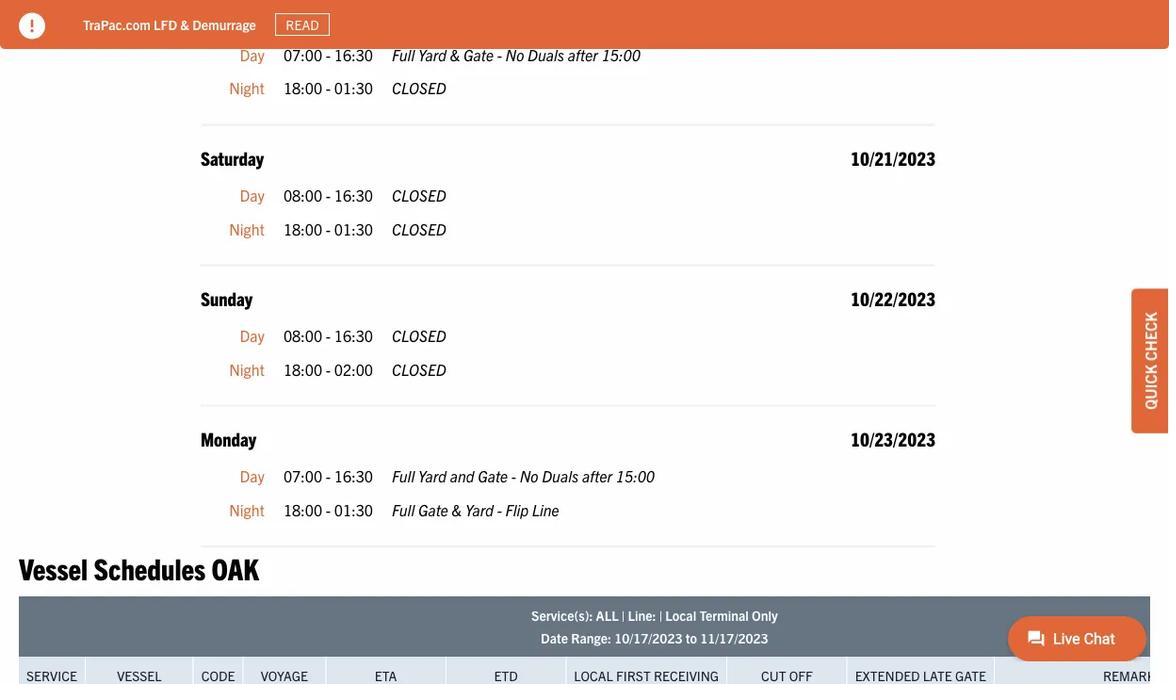 Task type: vqa. For each thing, say whether or not it's contained in the screenshot.
first 08:00 from the bottom of the page
yes



Task type: describe. For each thing, give the bounding box(es) containing it.
night for monday
[[229, 501, 265, 520]]

etd
[[494, 667, 518, 684]]

10/17/2023
[[615, 630, 683, 647]]

08:00 - 16:30 for saturday
[[284, 186, 373, 205]]

local first receiving
[[574, 667, 720, 684]]

2 | from the left
[[660, 607, 663, 624]]

code
[[201, 667, 235, 684]]

full gate & yard - flip line
[[392, 501, 560, 520]]

1 18:00 - 01:30 from the top
[[284, 79, 373, 98]]

service(s): all | line: | local terminal only date range: 10/17/2023 to 11/17/2023
[[532, 607, 778, 647]]

quick check link
[[1132, 289, 1170, 434]]

cut off
[[762, 667, 814, 684]]

solid image
[[19, 13, 45, 39]]

day for monday
[[240, 467, 265, 486]]

18:00 for monday
[[284, 501, 323, 520]]

flip
[[506, 501, 529, 520]]

vessel for vessel schedules oak
[[19, 550, 88, 587]]

trapac.com lfd & demurrage
[[83, 16, 256, 33]]

full for full yard and gate - no duals after 15:00
[[392, 467, 415, 486]]

day for saturday
[[240, 186, 265, 205]]

full for full yard & gate - no duals after 15:00
[[392, 45, 415, 64]]

yard for &
[[418, 45, 447, 64]]

duals for full gate & yard - flip line
[[542, 467, 579, 486]]

eta
[[375, 667, 397, 684]]

07:00 - 16:30 for full yard and gate - no duals after 15:00
[[284, 467, 373, 486]]

schedules
[[94, 550, 206, 587]]

08:00 - 16:30 for sunday
[[284, 327, 373, 346]]

read
[[286, 16, 319, 33]]

quick
[[1142, 365, 1161, 410]]

1 closed from the top
[[392, 79, 447, 98]]

& for yard
[[450, 45, 460, 64]]

quick check
[[1142, 312, 1161, 410]]

15:00 for full yard and gate - no duals after 15:00
[[616, 467, 655, 486]]

full yard and gate - no duals after 15:00
[[392, 467, 655, 486]]

night for sunday
[[229, 360, 265, 379]]

service
[[26, 667, 77, 684]]

01:30 for saturday
[[335, 220, 373, 238]]

remark
[[1104, 667, 1156, 684]]

sunday
[[201, 287, 253, 311]]

first
[[617, 667, 651, 684]]

local inside service(s): all | line: | local terminal only date range: 10/17/2023 to 11/17/2023
[[666, 607, 697, 624]]

& for lfd
[[180, 16, 189, 33]]

2 vertical spatial yard
[[466, 501, 494, 520]]

1 18:00 from the top
[[284, 79, 323, 98]]

18:00 - 01:30 for monday
[[284, 501, 373, 520]]

3 closed from the top
[[392, 220, 447, 238]]

15:00 for full yard & gate - no duals after 15:00
[[602, 45, 641, 64]]

extended
[[856, 667, 921, 684]]

full for full gate & yard - flip line
[[392, 501, 415, 520]]

10/23/2023
[[851, 428, 936, 451]]

1 | from the left
[[622, 607, 625, 624]]

11/17/2023
[[701, 630, 769, 647]]

01:30 for monday
[[335, 501, 373, 520]]

lfd
[[154, 16, 177, 33]]

voyage
[[261, 667, 308, 684]]

vessel for vessel
[[117, 667, 162, 684]]

terminal
[[700, 607, 749, 624]]

trapac.com
[[83, 16, 151, 33]]

07:00 for full yard and gate - no duals after 15:00
[[284, 467, 323, 486]]

0 horizontal spatial local
[[574, 667, 614, 684]]

no for and
[[520, 467, 539, 486]]



Task type: locate. For each thing, give the bounding box(es) containing it.
local up to
[[666, 607, 697, 624]]

duals
[[528, 45, 565, 64], [542, 467, 579, 486]]

15:00
[[602, 45, 641, 64], [616, 467, 655, 486]]

16:30
[[335, 45, 373, 64], [335, 186, 373, 205], [335, 327, 373, 346], [335, 467, 373, 486]]

07:00 - 16:30 for full yard & gate - no duals after 15:00
[[284, 45, 373, 64]]

16:30 for saturday
[[335, 186, 373, 205]]

extended late gate
[[856, 667, 987, 684]]

2 night from the top
[[229, 220, 265, 238]]

yard
[[418, 45, 447, 64], [418, 467, 447, 486], [466, 501, 494, 520]]

no
[[506, 45, 525, 64], [520, 467, 539, 486]]

0 vertical spatial 15:00
[[602, 45, 641, 64]]

range:
[[572, 630, 612, 647]]

18:00
[[284, 79, 323, 98], [284, 220, 323, 238], [284, 360, 323, 379], [284, 501, 323, 520]]

1 vertical spatial no
[[520, 467, 539, 486]]

1 08:00 from the top
[[284, 186, 323, 205]]

cut
[[762, 667, 787, 684]]

day down demurrage
[[240, 45, 265, 64]]

0 vertical spatial vessel
[[19, 550, 88, 587]]

2 18:00 - 01:30 from the top
[[284, 220, 373, 238]]

2 18:00 from the top
[[284, 220, 323, 238]]

4 16:30 from the top
[[335, 467, 373, 486]]

yard for and
[[418, 467, 447, 486]]

1 vertical spatial 18:00 - 01:30
[[284, 220, 373, 238]]

read link
[[275, 13, 330, 36]]

1 day from the top
[[240, 45, 265, 64]]

1 vertical spatial duals
[[542, 467, 579, 486]]

night down demurrage
[[229, 79, 265, 98]]

1 horizontal spatial |
[[660, 607, 663, 624]]

1 07:00 from the top
[[284, 45, 323, 64]]

day
[[240, 45, 265, 64], [240, 186, 265, 205], [240, 327, 265, 346], [240, 467, 265, 486]]

all
[[596, 607, 619, 624]]

duals for closed
[[528, 45, 565, 64]]

2 07:00 - 16:30 from the top
[[284, 467, 373, 486]]

local
[[666, 607, 697, 624], [574, 667, 614, 684]]

night up oak
[[229, 501, 265, 520]]

5 closed from the top
[[392, 360, 447, 379]]

off
[[790, 667, 814, 684]]

2 08:00 from the top
[[284, 327, 323, 346]]

to
[[686, 630, 698, 647]]

local down range:
[[574, 667, 614, 684]]

18:00 for sunday
[[284, 360, 323, 379]]

| right line: on the right bottom
[[660, 607, 663, 624]]

2 08:00 - 16:30 from the top
[[284, 327, 373, 346]]

2 vertical spatial 18:00 - 01:30
[[284, 501, 373, 520]]

oak
[[212, 550, 259, 587]]

10/22/2023
[[851, 287, 936, 311]]

gate
[[464, 45, 494, 64], [478, 467, 508, 486], [418, 501, 449, 520], [956, 667, 987, 684]]

vessel
[[19, 550, 88, 587], [117, 667, 162, 684]]

0 vertical spatial 08:00 - 16:30
[[284, 186, 373, 205]]

08:00 for sunday
[[284, 327, 323, 346]]

3 night from the top
[[229, 360, 265, 379]]

1 vertical spatial 08:00
[[284, 327, 323, 346]]

1 horizontal spatial local
[[666, 607, 697, 624]]

1 vertical spatial 01:30
[[335, 220, 373, 238]]

1 full from the top
[[392, 45, 415, 64]]

1 07:00 - 16:30 from the top
[[284, 45, 373, 64]]

2 07:00 from the top
[[284, 467, 323, 486]]

2 16:30 from the top
[[335, 186, 373, 205]]

2 vertical spatial &
[[452, 501, 462, 520]]

line:
[[628, 607, 657, 624]]

10/21/2023
[[851, 146, 936, 170]]

friday
[[201, 6, 245, 29]]

and
[[450, 467, 475, 486]]

1 vertical spatial 07:00
[[284, 467, 323, 486]]

07:00 - 16:30
[[284, 45, 373, 64], [284, 467, 373, 486]]

1 vertical spatial yard
[[418, 467, 447, 486]]

2 day from the top
[[240, 186, 265, 205]]

day down saturday
[[240, 186, 265, 205]]

0 vertical spatial yard
[[418, 45, 447, 64]]

0 vertical spatial 07:00
[[284, 45, 323, 64]]

3 16:30 from the top
[[335, 327, 373, 346]]

1 08:00 - 16:30 from the top
[[284, 186, 373, 205]]

16:30 for sunday
[[335, 327, 373, 346]]

1 vertical spatial local
[[574, 667, 614, 684]]

0 vertical spatial 01:30
[[335, 79, 373, 98]]

07:00
[[284, 45, 323, 64], [284, 467, 323, 486]]

08:00
[[284, 186, 323, 205], [284, 327, 323, 346]]

only
[[752, 607, 778, 624]]

late
[[924, 667, 953, 684]]

after for full yard & gate - no duals after 15:00
[[568, 45, 599, 64]]

3 day from the top
[[240, 327, 265, 346]]

full yard & gate - no duals after 15:00
[[392, 45, 641, 64]]

0 vertical spatial duals
[[528, 45, 565, 64]]

service(s):
[[532, 607, 593, 624]]

|
[[622, 607, 625, 624], [660, 607, 663, 624]]

18:00 - 01:30
[[284, 79, 373, 98], [284, 220, 373, 238], [284, 501, 373, 520]]

day for sunday
[[240, 327, 265, 346]]

demurrage
[[192, 16, 256, 33]]

1 vertical spatial 08:00 - 16:30
[[284, 327, 373, 346]]

3 18:00 - 01:30 from the top
[[284, 501, 373, 520]]

day down 'sunday'
[[240, 327, 265, 346]]

3 18:00 from the top
[[284, 360, 323, 379]]

night
[[229, 79, 265, 98], [229, 220, 265, 238], [229, 360, 265, 379], [229, 501, 265, 520]]

| right all
[[622, 607, 625, 624]]

3 01:30 from the top
[[335, 501, 373, 520]]

no for &
[[506, 45, 525, 64]]

1 vertical spatial full
[[392, 467, 415, 486]]

01:30
[[335, 79, 373, 98], [335, 220, 373, 238], [335, 501, 373, 520]]

3 full from the top
[[392, 501, 415, 520]]

0 vertical spatial local
[[666, 607, 697, 624]]

0 vertical spatial 08:00
[[284, 186, 323, 205]]

closed
[[392, 79, 447, 98], [392, 186, 447, 205], [392, 220, 447, 238], [392, 327, 447, 346], [392, 360, 447, 379]]

1 horizontal spatial vessel
[[117, 667, 162, 684]]

1 vertical spatial after
[[583, 467, 613, 486]]

2 full from the top
[[392, 467, 415, 486]]

0 vertical spatial 07:00 - 16:30
[[284, 45, 373, 64]]

full
[[392, 45, 415, 64], [392, 467, 415, 486], [392, 501, 415, 520]]

18:00 - 01:30 for saturday
[[284, 220, 373, 238]]

night for saturday
[[229, 220, 265, 238]]

2 vertical spatial 01:30
[[335, 501, 373, 520]]

1 16:30 from the top
[[335, 45, 373, 64]]

02:00
[[335, 360, 373, 379]]

day down the monday at the left
[[240, 467, 265, 486]]

1 vertical spatial vessel
[[117, 667, 162, 684]]

4 closed from the top
[[392, 327, 447, 346]]

1 night from the top
[[229, 79, 265, 98]]

0 horizontal spatial |
[[622, 607, 625, 624]]

date
[[541, 630, 569, 647]]

0 vertical spatial &
[[180, 16, 189, 33]]

monday
[[201, 428, 257, 451]]

&
[[180, 16, 189, 33], [450, 45, 460, 64], [452, 501, 462, 520]]

1 01:30 from the top
[[335, 79, 373, 98]]

1 vertical spatial 07:00 - 16:30
[[284, 467, 373, 486]]

1 vertical spatial &
[[450, 45, 460, 64]]

2 vertical spatial full
[[392, 501, 415, 520]]

1 vertical spatial 15:00
[[616, 467, 655, 486]]

-
[[326, 45, 331, 64], [498, 45, 502, 64], [326, 79, 331, 98], [326, 186, 331, 205], [326, 220, 331, 238], [326, 327, 331, 346], [326, 360, 331, 379], [326, 467, 331, 486], [512, 467, 517, 486], [326, 501, 331, 520], [498, 501, 502, 520]]

after for full yard and gate - no duals after 15:00
[[583, 467, 613, 486]]

0 vertical spatial after
[[568, 45, 599, 64]]

0 vertical spatial 18:00 - 01:30
[[284, 79, 373, 98]]

0 vertical spatial full
[[392, 45, 415, 64]]

07:00 for full yard & gate - no duals after 15:00
[[284, 45, 323, 64]]

18:00 for saturday
[[284, 220, 323, 238]]

4 day from the top
[[240, 467, 265, 486]]

receiving
[[654, 667, 720, 684]]

saturday
[[201, 146, 264, 170]]

08:00 for saturday
[[284, 186, 323, 205]]

night up the monday at the left
[[229, 360, 265, 379]]

08:00 - 16:30
[[284, 186, 373, 205], [284, 327, 373, 346]]

4 18:00 from the top
[[284, 501, 323, 520]]

4 night from the top
[[229, 501, 265, 520]]

18:00 - 02:00
[[284, 360, 373, 379]]

2 01:30 from the top
[[335, 220, 373, 238]]

line
[[532, 501, 560, 520]]

16:30 for monday
[[335, 467, 373, 486]]

check
[[1142, 312, 1161, 361]]

& for gate
[[452, 501, 462, 520]]

0 vertical spatial no
[[506, 45, 525, 64]]

0 horizontal spatial vessel
[[19, 550, 88, 587]]

vessel schedules oak
[[19, 550, 259, 587]]

night down saturday
[[229, 220, 265, 238]]

2 closed from the top
[[392, 186, 447, 205]]

after
[[568, 45, 599, 64], [583, 467, 613, 486]]



